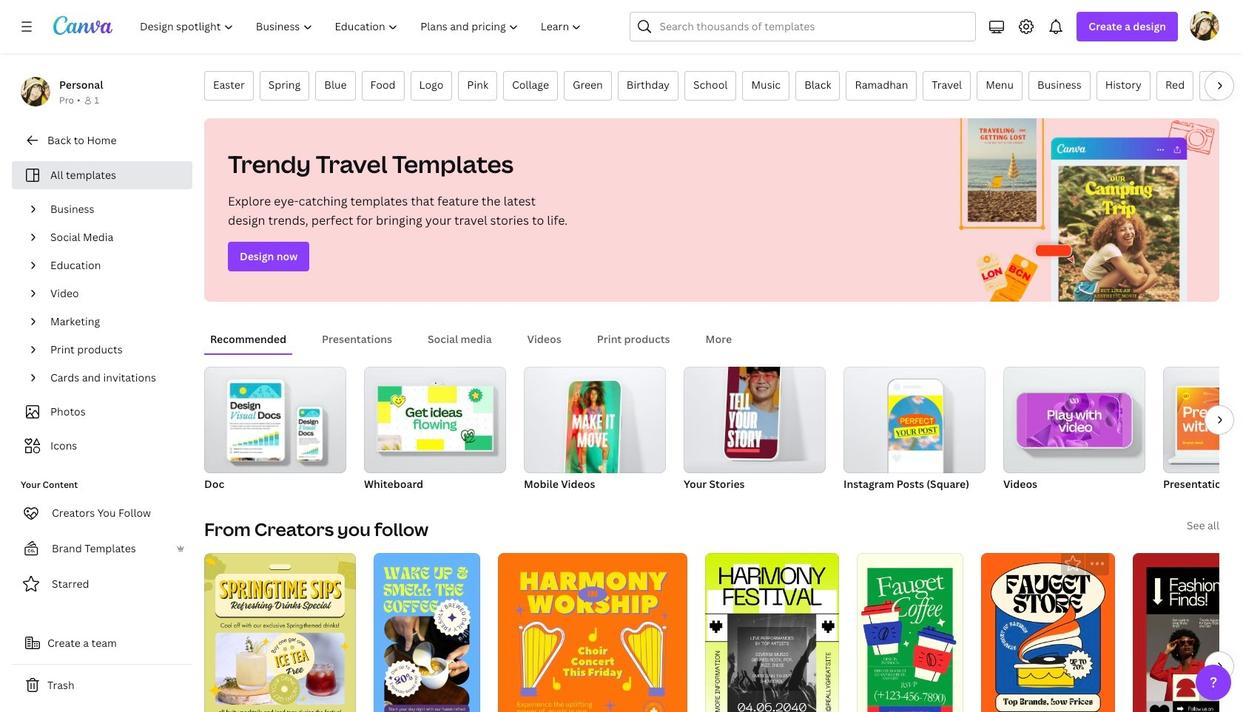Task type: locate. For each thing, give the bounding box(es) containing it.
instagram post (square) image
[[844, 367, 986, 474], [889, 396, 943, 451]]

None search field
[[630, 12, 976, 41]]

mobile video image
[[524, 367, 666, 474], [565, 381, 621, 482]]

whiteboard image
[[364, 367, 506, 474], [378, 387, 492, 451]]

your story image
[[724, 358, 781, 459], [684, 367, 826, 474]]

orange yellow hand drawn music festival instagram post image
[[498, 554, 687, 713]]

video image
[[1003, 367, 1146, 474], [1027, 394, 1123, 448]]

doc image
[[204, 367, 346, 474], [204, 367, 346, 474]]

trendy travel templates image
[[944, 118, 1220, 302]]

presentation (16:9) image
[[1163, 367, 1243, 474], [1177, 388, 1243, 451]]



Task type: describe. For each thing, give the bounding box(es) containing it.
orange and blue hand drawn music store flyer image
[[981, 554, 1115, 713]]

top level navigation element
[[130, 12, 595, 41]]

blue purple flat design coffee discount instagram story image
[[374, 554, 480, 713]]

Search search field
[[660, 13, 967, 41]]

green and red flat design coffee instagram story image
[[857, 554, 963, 713]]

light green yellow modern coffee shop promo instagram ad image
[[204, 554, 356, 713]]

stephanie aranda image
[[1190, 11, 1220, 41]]

yellow and black modern festival flyer image
[[705, 554, 839, 713]]

red and black geometric fashion instagram story image
[[1133, 554, 1240, 713]]



Task type: vqa. For each thing, say whether or not it's contained in the screenshot.
top All
no



